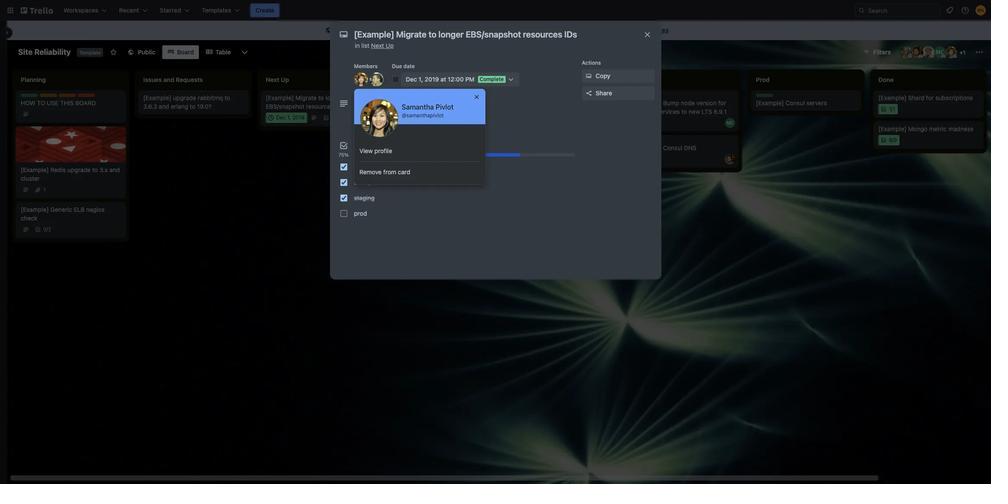 Task type: vqa. For each thing, say whether or not it's contained in the screenshot.
No
no



Task type: locate. For each thing, give the bounding box(es) containing it.
snowplow down remove
[[354, 179, 382, 186]]

1 horizontal spatial prod
[[447, 125, 460, 132]]

this
[[60, 99, 74, 107]]

on
[[435, 26, 442, 34]]

1 horizontal spatial template
[[564, 26, 589, 34]]

1 horizontal spatial upgrade
[[173, 94, 196, 101]]

to
[[477, 26, 483, 34], [225, 94, 230, 101], [318, 94, 324, 101], [605, 94, 611, 101], [190, 103, 195, 110], [682, 108, 687, 115], [92, 166, 98, 173]]

prod left run
[[447, 125, 460, 132]]

snowplow down samanthapivlot
[[418, 125, 446, 132]]

share button
[[582, 86, 654, 100]]

0 vertical spatial 1,
[[419, 76, 423, 83]]

0 vertical spatial tom mikelbach (tommikelbach) image
[[357, 113, 368, 123]]

0 vertical spatial consul
[[786, 99, 805, 107]]

0 vertical spatial samantha pivlot (samanthapivlot) image
[[354, 72, 368, 86]]

the
[[444, 26, 453, 34]]

1 vertical spatial create
[[510, 26, 529, 34]]

[example] inside the [example] snowplow prod run failed 10/23
[[388, 125, 416, 132]]

[example] add config for preview to handle avatars
[[511, 94, 611, 110]]

tom mikelbach (tommikelbach) image down description
[[357, 113, 368, 123]]

2 color: green, title: "verified in staging" element from the left
[[756, 94, 773, 97]]

color: green, title: "verified in staging" element up [example] consul servers
[[756, 94, 773, 97]]

1 vertical spatial 0
[[43, 226, 46, 233]]

0 vertical spatial snowplow
[[418, 125, 446, 132]]

6.9.1
[[714, 108, 727, 115]]

to inside [example] add config for preview to handle avatars
[[605, 94, 611, 101]]

table link
[[201, 45, 236, 59]]

[example] consul dns
[[633, 144, 697, 151]]

0 horizontal spatial 2019
[[293, 114, 305, 121]]

0 horizontal spatial and
[[109, 166, 120, 173]]

/ for 2
[[46, 226, 48, 233]]

1 vertical spatial and
[[109, 166, 120, 173]]

template
[[378, 26, 402, 34], [564, 26, 589, 34]]

prod checkbox
[[340, 210, 347, 217]]

marques closter (marquescloster) image left +
[[934, 46, 946, 58]]

a
[[354, 26, 358, 34]]

9 / 9
[[889, 137, 897, 143]]

samantha pivlot (samanthapivlot) image right 3
[[345, 113, 356, 123]]

shard
[[908, 94, 925, 101]]

redis
[[50, 166, 66, 173]]

0 vertical spatial andre gorte (andregorte) image
[[911, 46, 923, 58]]

/ down [example] generic elb nagios check
[[46, 226, 48, 233]]

[example] for [example] mongo metric madness
[[879, 125, 907, 132]]

create
[[255, 6, 275, 14], [510, 26, 529, 34]]

search image
[[858, 7, 865, 14]]

1 color: green, title: "verified in staging" element from the left
[[21, 94, 38, 97]]

more
[[624, 26, 639, 34]]

run
[[462, 125, 471, 132]]

/
[[402, 106, 404, 112], [891, 106, 893, 112], [892, 137, 894, 143], [46, 226, 48, 233]]

and right 3.6.3
[[159, 103, 169, 110]]

9
[[889, 137, 892, 143], [894, 137, 897, 143]]

lts
[[702, 108, 712, 115]]

to left the 3.x on the left of the page
[[92, 166, 98, 173]]

1 horizontal spatial snowplow
[[418, 125, 446, 132]]

0 vertical spatial from
[[549, 26, 562, 34]]

color: orange, title: "manual deploy steps" element
[[59, 94, 76, 97], [633, 94, 651, 97]]

amy freiderson (amyfreiderson) image
[[900, 46, 912, 58]]

2 color: orange, title: "manual deploy steps" element from the left
[[633, 94, 651, 97]]

consul left servers
[[786, 99, 805, 107]]

color: orange, title: "manual deploy steps" element up slack
[[633, 94, 651, 97]]

samantha pivlot (samanthapivlot) image
[[945, 46, 957, 58], [345, 113, 356, 123], [602, 113, 613, 123]]

0 horizontal spatial 0
[[43, 226, 46, 233]]

1 horizontal spatial consul
[[786, 99, 805, 107]]

consul inside '[example] consul dns' link
[[663, 144, 682, 151]]

from right board
[[549, 26, 562, 34]]

dec for dec 1, 2019
[[276, 114, 286, 121]]

1 / 1
[[889, 106, 895, 112]]

consul for dns
[[663, 144, 682, 151]]

0 vertical spatial create
[[255, 6, 275, 14]]

dec 1, 2019
[[276, 114, 305, 121]]

for right shard
[[926, 94, 934, 101]]

dec for dec 1, 2019 at 12:00 pm
[[406, 76, 417, 83]]

0 horizontal spatial snowplow
[[354, 179, 382, 186]]

open information menu image
[[961, 6, 970, 15]]

close image
[[473, 94, 480, 101]]

for inside [example] bump node version for slack & services to new lts 6.9.1
[[718, 99, 726, 107]]

[example] inside [example] bump node version for slack & services to new lts 6.9.1
[[633, 99, 662, 107]]

3.x
[[99, 166, 108, 173]]

/ down 1 / 1
[[892, 137, 894, 143]]

and for 3.6.3
[[159, 103, 169, 110]]

0 horizontal spatial color: green, title: "verified in staging" element
[[21, 94, 38, 97]]

create inside button
[[255, 6, 275, 14]]

marques closter (marquescloster) image
[[934, 46, 946, 58], [725, 118, 735, 128]]

members
[[354, 63, 378, 69]]

0 horizontal spatial consul
[[663, 144, 682, 151]]

[example] inside [example] migrate to longer ebs/snapshot resources ids
[[266, 94, 294, 101]]

0 vertical spatial 2019
[[425, 76, 439, 83]]

1 vertical spatial consul
[[663, 144, 682, 151]]

and inside [example] redis upgrade to 3.x and cluster
[[109, 166, 120, 173]]

reliability
[[34, 47, 71, 57]]

resources
[[306, 103, 334, 110]]

list
[[361, 42, 370, 49]]

prod inside checklist group
[[354, 210, 367, 217]]

add
[[541, 94, 552, 101]]

2019 down [example] migrate to longer ebs/snapshot resources ids
[[293, 114, 305, 121]]

Board name text field
[[14, 45, 75, 59]]

1 color: orange, title: "manual deploy steps" element from the left
[[59, 94, 76, 97]]

marques closter (marquescloster) image down 6.9.1
[[725, 118, 735, 128]]

[example] inside [example] upgrade rabbitmq to 3.6.3 and erlang to 19.0?
[[143, 94, 171, 101]]

and right the 3.x on the left of the page
[[109, 166, 120, 173]]

1 horizontal spatial marques closter (marquescloster) image
[[934, 46, 946, 58]]

0 / 6
[[399, 106, 407, 112]]

color: red, title: "unshippable!" element
[[78, 94, 111, 100]]

bump
[[663, 99, 679, 107]]

1 horizontal spatial color: green, title: "verified in staging" element
[[756, 94, 773, 97]]

1 template from the left
[[378, 26, 402, 34]]

1 vertical spatial andre gorte (andregorte) image
[[725, 154, 735, 164]]

and inside [example] upgrade rabbitmq to 3.6.3 and erlang to 19.0?
[[159, 103, 169, 110]]

0 vertical spatial dec
[[406, 76, 417, 83]]

template inside "create board from template" link
[[564, 26, 589, 34]]

version
[[697, 99, 717, 107]]

1 vertical spatial tom mikelbach (tommikelbach) image
[[480, 144, 490, 154]]

samantha pivlot (samanthapivlot) image
[[354, 72, 368, 86], [360, 99, 398, 137]]

[example] for [example] bump node version for slack & services to new lts 6.9.1
[[633, 99, 662, 107]]

1 horizontal spatial dec
[[406, 76, 417, 83]]

andre gorte (andregorte) image
[[911, 46, 923, 58], [725, 154, 735, 164]]

dns
[[684, 144, 697, 151]]

1 horizontal spatial 9
[[894, 137, 897, 143]]

0 horizontal spatial template
[[378, 26, 402, 34]]

0 vertical spatial 0
[[399, 106, 402, 112]]

1 horizontal spatial 1,
[[419, 76, 423, 83]]

prod down staging
[[354, 210, 367, 217]]

[example] for [example] generic elb nagios check
[[21, 206, 49, 213]]

1 vertical spatial snowplow
[[354, 179, 382, 186]]

0 horizontal spatial upgrade
[[67, 166, 91, 173]]

to inside [example] migrate to longer ebs/snapshot resources ids
[[318, 94, 324, 101]]

for up 6.9.1
[[718, 99, 726, 107]]

1 horizontal spatial color: orange, title: "manual deploy steps" element
[[633, 94, 651, 97]]

[example] redis upgrade to 3.x and cluster link
[[21, 166, 121, 183]]

[example] inside [example] add config for preview to handle avatars
[[511, 94, 539, 101]]

sm image
[[324, 26, 333, 35]]

0 horizontal spatial prod
[[354, 210, 367, 217]]

1, down 'ebs/snapshot'
[[287, 114, 291, 121]]

public
[[359, 26, 376, 34]]

to right the preview on the right top of the page
[[605, 94, 611, 101]]

2 9 from the left
[[894, 137, 897, 143]]

0 left 2
[[43, 226, 46, 233]]

prod inside the [example] snowplow prod run failed 10/23
[[447, 125, 460, 132]]

[example] bump node version for slack & services to new lts 6.9.1
[[633, 99, 727, 115]]

1 vertical spatial prod
[[354, 210, 367, 217]]

madness
[[949, 125, 974, 132]]

subscriptions
[[936, 94, 973, 101]]

0 horizontal spatial samantha pivlot (samanthapivlot) image
[[345, 113, 356, 123]]

[example] inside [example] redis upgrade to 3.x and cluster
[[21, 166, 49, 173]]

[example] websocket service
[[388, 94, 470, 101]]

how to use this board link
[[21, 99, 121, 107]]

board
[[75, 99, 96, 107]]

/ left samanthapivlot
[[402, 106, 404, 112]]

upgrade right redis
[[67, 166, 91, 173]]

color: orange, title: "manual deploy steps" element up this at the top
[[59, 94, 76, 97]]

[example] inside [example] shard for subscriptions link
[[879, 94, 907, 101]]

elb
[[74, 206, 85, 213]]

consul for servers
[[786, 99, 805, 107]]

0 left 6
[[399, 106, 402, 112]]

to inside [example] bump node version for slack & services to new lts 6.9.1
[[682, 108, 687, 115]]

customize views image
[[240, 48, 249, 57]]

samanthapivlot
[[406, 112, 444, 119]]

[example] inside '[example] consul dns' link
[[633, 144, 662, 151]]

copy
[[596, 72, 611, 79]]

explore
[[601, 26, 622, 34]]

consul inside '[example] consul servers' link
[[786, 99, 805, 107]]

0 horizontal spatial dec
[[276, 114, 286, 121]]

0 horizontal spatial color: orange, title: "manual deploy steps" element
[[59, 94, 76, 97]]

3.6.3
[[143, 103, 157, 110]]

1 horizontal spatial tom mikelbach (tommikelbach) image
[[480, 144, 490, 154]]

from left "card" in the top of the page
[[383, 168, 396, 176]]

dec down 'ebs/snapshot'
[[276, 114, 286, 121]]

0 horizontal spatial create
[[255, 6, 275, 14]]

[example] for [example] redis upgrade to 3.x and cluster
[[21, 166, 49, 173]]

[example] for [example] consul servers
[[756, 99, 784, 107]]

1 horizontal spatial create
[[510, 26, 529, 34]]

samantha pivlot (samanthapivlot) image left @
[[360, 99, 398, 137]]

checklist
[[354, 139, 385, 147]]

for right the config
[[572, 94, 580, 101]]

samantha pivlot (samanthapivlot) image down members
[[354, 72, 368, 86]]

[example] for [example] snowplow prod run failed 10/23
[[388, 125, 416, 132]]

[example] inside '[example] consul servers' link
[[756, 99, 784, 107]]

1 horizontal spatial 2019
[[425, 76, 439, 83]]

samantha pivlot (samanthapivlot) image down the preview on the right top of the page
[[602, 113, 613, 123]]

color: green, title: "verified in staging" element
[[21, 94, 38, 97], [756, 94, 773, 97]]

0 horizontal spatial from
[[383, 168, 396, 176]]

1 horizontal spatial 0
[[399, 106, 402, 112]]

None text field
[[350, 27, 635, 42]]

snowplow
[[418, 125, 446, 132], [354, 179, 382, 186]]

snowplow inside checklist group
[[354, 179, 382, 186]]

1 vertical spatial marques closter (marquescloster) image
[[725, 118, 735, 128]]

0 vertical spatial upgrade
[[173, 94, 196, 101]]

0 horizontal spatial 9
[[889, 137, 892, 143]]

color: green, title: "verified in staging" element up how
[[21, 94, 38, 97]]

this is a public template for anyone on the internet to copy.
[[335, 26, 499, 34]]

tom mikelbach (tommikelbach) image down the failed
[[480, 144, 490, 154]]

dev checkbox
[[340, 164, 347, 170]]

dec down date
[[406, 76, 417, 83]]

site
[[18, 47, 33, 57]]

template up up
[[378, 26, 402, 34]]

[example] mongo metric madness
[[879, 125, 974, 132]]

to down node
[[682, 108, 687, 115]]

actions
[[582, 60, 601, 66]]

1, for dec 1, 2019 at 12:00 pm
[[419, 76, 423, 83]]

1 9 from the left
[[889, 137, 892, 143]]

/ for 6
[[402, 106, 404, 112]]

0 vertical spatial prod
[[447, 125, 460, 132]]

1 vertical spatial 1,
[[287, 114, 291, 121]]

from
[[549, 26, 562, 34], [383, 168, 396, 176]]

anyone
[[413, 26, 433, 34]]

date
[[403, 63, 415, 69]]

explore more templates link
[[596, 23, 674, 37]]

servers
[[807, 99, 827, 107]]

staging checkbox
[[340, 195, 347, 202]]

2019 for dec 1, 2019 at 12:00 pm
[[425, 76, 439, 83]]

[example] inside [example] generic elb nagios check
[[21, 206, 49, 213]]

dec 1, 2019 at 12:00 pm
[[406, 76, 475, 83]]

generic
[[50, 206, 72, 213]]

view
[[359, 147, 373, 154]]

Search field
[[865, 4, 941, 17]]

chris temperson (christemperson) image
[[923, 46, 935, 58]]

1 horizontal spatial and
[[159, 103, 169, 110]]

/ up the 9 / 9 in the top right of the page
[[891, 106, 893, 112]]

1 vertical spatial dec
[[276, 114, 286, 121]]

0 vertical spatial and
[[159, 103, 169, 110]]

2 template from the left
[[564, 26, 589, 34]]

0 / 2
[[43, 226, 51, 233]]

tom mikelbach (tommikelbach) image
[[357, 113, 368, 123], [480, 144, 490, 154]]

new
[[689, 108, 700, 115]]

2019 left at
[[425, 76, 439, 83]]

consul left the dns
[[663, 144, 682, 151]]

19.0?
[[197, 103, 212, 110]]

[example] snowplow prod run failed 10/23
[[388, 125, 488, 141]]

template left the explore on the top right of the page
[[564, 26, 589, 34]]

Mark due date as complete checkbox
[[392, 76, 399, 83]]

to up the resources
[[318, 94, 324, 101]]

0 horizontal spatial 1,
[[287, 114, 291, 121]]

+
[[960, 49, 963, 56]]

1 vertical spatial 2019
[[293, 114, 305, 121]]

samantha pivlot (samanthapivlot) image left +
[[945, 46, 957, 58]]

prod
[[447, 125, 460, 132], [354, 210, 367, 217]]

table
[[216, 48, 231, 56]]

dev
[[354, 163, 364, 170]]

1, up [example] websocket service
[[419, 76, 423, 83]]

upgrade up erlang
[[173, 94, 196, 101]]

this
[[335, 26, 346, 34]]

1 vertical spatial upgrade
[[67, 166, 91, 173]]



Task type: describe. For each thing, give the bounding box(es) containing it.
ids
[[335, 103, 344, 110]]

+ 1
[[960, 49, 966, 56]]

copy link
[[582, 69, 654, 83]]

at
[[441, 76, 446, 83]]

unshippable!
[[78, 94, 111, 100]]

0 for 0 / 2
[[43, 226, 46, 233]]

[example] consul servers link
[[756, 99, 856, 107]]

slack
[[633, 108, 649, 115]]

board
[[177, 48, 194, 56]]

upgrade inside [example] upgrade rabbitmq to 3.6.3 and erlang to 19.0?
[[173, 94, 196, 101]]

[example] generic elb nagios check link
[[21, 205, 121, 223]]

description
[[354, 100, 392, 107]]

site reliability
[[18, 47, 71, 57]]

templates
[[640, 26, 669, 34]]

[example] for [example] consul dns
[[633, 144, 662, 151]]

1 horizontal spatial from
[[549, 26, 562, 34]]

filters button
[[861, 45, 894, 59]]

show menu image
[[975, 48, 984, 57]]

remove
[[359, 168, 381, 176]]

public
[[138, 48, 155, 56]]

[example] shard for subscriptions
[[879, 94, 973, 101]]

board link
[[162, 45, 199, 59]]

[example] migrate to longer ebs/snapshot resources ids link
[[266, 94, 366, 111]]

view profile
[[359, 147, 392, 154]]

metric
[[929, 125, 947, 132]]

0 vertical spatial marques closter (marquescloster) image
[[934, 46, 946, 58]]

failed
[[473, 125, 488, 132]]

12:00
[[448, 76, 464, 83]]

samantha pivlot @ samanthapivlot
[[402, 103, 453, 119]]

in list next up
[[355, 42, 394, 49]]

for left anyone
[[404, 26, 412, 34]]

0 horizontal spatial andre gorte (andregorte) image
[[725, 154, 735, 164]]

0 for 0 / 6
[[399, 106, 402, 112]]

create button
[[250, 3, 280, 17]]

/ for 9
[[892, 137, 894, 143]]

amy freiderson (amyfreiderson) image
[[480, 104, 490, 114]]

for inside [example] add config for preview to handle avatars
[[572, 94, 580, 101]]

avatars
[[531, 103, 551, 110]]

staging
[[354, 194, 375, 202]]

/ for 1
[[891, 106, 893, 112]]

create for create board from template
[[510, 26, 529, 34]]

and for 3.x
[[109, 166, 120, 173]]

due date
[[392, 63, 415, 69]]

primary element
[[0, 0, 991, 21]]

[example] shard for subscriptions link
[[879, 94, 979, 102]]

board
[[530, 26, 547, 34]]

is
[[348, 26, 353, 34]]

public button
[[122, 45, 161, 59]]

2 horizontal spatial samantha pivlot (samanthapivlot) image
[[945, 46, 957, 58]]

cluster
[[21, 175, 40, 182]]

complete
[[480, 76, 504, 82]]

6
[[404, 106, 407, 112]]

0 horizontal spatial tom mikelbach (tommikelbach) image
[[357, 113, 368, 123]]

pivlot
[[436, 103, 453, 111]]

[example] for [example] upgrade rabbitmq to 3.6.3 and erlang to 19.0?
[[143, 94, 171, 101]]

[example] for [example] websocket service
[[388, 94, 416, 101]]

to left 19.0?
[[190, 103, 195, 110]]

[example] for [example] migrate to longer ebs/snapshot resources ids
[[266, 94, 294, 101]]

card
[[398, 168, 410, 176]]

snowplow checkbox
[[340, 179, 347, 186]]

2
[[48, 226, 51, 233]]

2019 for dec 1, 2019
[[293, 114, 305, 121]]

erlang
[[171, 103, 188, 110]]

samantha
[[402, 103, 434, 111]]

&
[[650, 108, 654, 115]]

[example] for [example] shard for subscriptions
[[879, 94, 907, 101]]

star or unstar board image
[[110, 49, 117, 56]]

nagios
[[86, 206, 105, 213]]

tom mikelbach (tommikelbach) image
[[370, 72, 383, 86]]

[example] for [example] add config for preview to handle avatars
[[511, 94, 539, 101]]

check
[[21, 214, 37, 222]]

use
[[47, 99, 59, 107]]

copy.
[[485, 26, 499, 34]]

snowplow inside the [example] snowplow prod run failed 10/23
[[418, 125, 446, 132]]

next up link
[[371, 42, 394, 49]]

1 horizontal spatial samantha pivlot (samanthapivlot) image
[[602, 113, 613, 123]]

mongo
[[908, 125, 928, 132]]

1, for dec 1, 2019
[[287, 114, 291, 121]]

pm
[[465, 76, 475, 83]]

next
[[371, 42, 384, 49]]

migrate
[[296, 94, 317, 101]]

1 horizontal spatial andre gorte (andregorte) image
[[911, 46, 923, 58]]

[example] bump node version for slack & services to new lts 6.9.1 link
[[633, 99, 734, 116]]

due
[[392, 63, 402, 69]]

ben nelson (bennelson96) image
[[976, 5, 986, 16]]

0 horizontal spatial marques closter (marquescloster) image
[[725, 118, 735, 128]]

how
[[21, 99, 35, 107]]

explore more templates
[[601, 26, 669, 34]]

0 notifications image
[[945, 5, 955, 16]]

[example] upgrade rabbitmq to 3.6.3 and erlang to 19.0?
[[143, 94, 230, 110]]

10/23
[[388, 134, 404, 141]]

upgrade inside [example] redis upgrade to 3.x and cluster
[[67, 166, 91, 173]]

create for create
[[255, 6, 275, 14]]

sm image
[[585, 72, 593, 80]]

profile
[[374, 147, 392, 154]]

1 vertical spatial samantha pivlot (samanthapivlot) image
[[360, 99, 398, 137]]

rabbitmq
[[198, 94, 223, 101]]

[example] redis upgrade to 3.x and cluster
[[21, 166, 120, 182]]

checklist group
[[337, 159, 575, 221]]

to right rabbitmq
[[225, 94, 230, 101]]

internet
[[454, 26, 476, 34]]

color: yellow, title: "ready to merge" element
[[40, 94, 57, 97]]

[example] consul dns link
[[633, 144, 734, 152]]

to inside [example] redis upgrade to 3.x and cluster
[[92, 166, 98, 173]]

[example] migrate to longer ebs/snapshot resources ids
[[266, 94, 344, 110]]

how to use this board
[[21, 99, 96, 107]]

share
[[596, 89, 612, 97]]

up
[[386, 42, 394, 49]]

create board from template
[[510, 26, 589, 34]]

1 vertical spatial from
[[383, 168, 396, 176]]

to left copy. at the top
[[477, 26, 483, 34]]

service
[[450, 94, 470, 101]]

to
[[37, 99, 45, 107]]

filters
[[873, 48, 891, 56]]

preview
[[582, 94, 604, 101]]

[example] upgrade rabbitmq to 3.6.3 and erlang to 19.0? link
[[143, 94, 243, 111]]

node
[[681, 99, 695, 107]]



